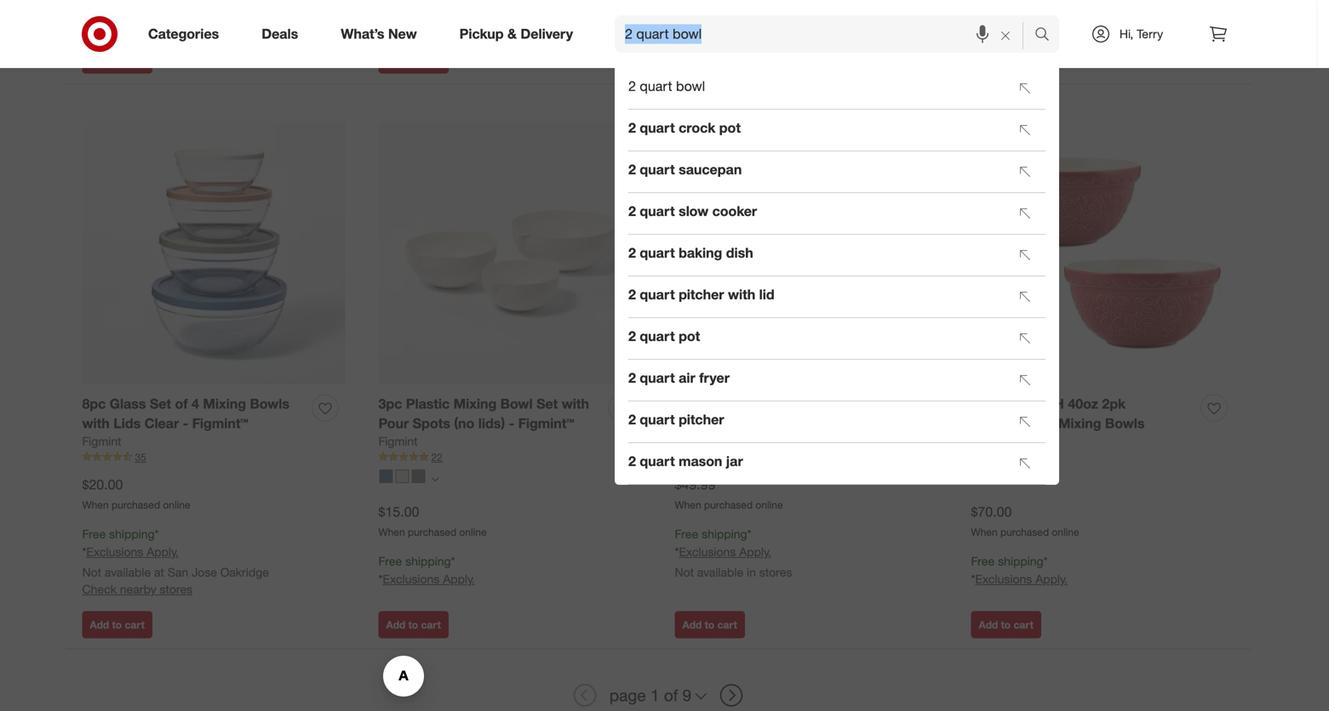 Task type: vqa. For each thing, say whether or not it's contained in the screenshot.
3pc Plastic Mixing Bowl Set with Pour Spots (no lids) - Figmint™ "Image"
yes



Task type: locate. For each thing, give the bounding box(es) containing it.
2 up categories
[[154, 2, 161, 17]]

2 for 2 quart air fryer
[[629, 370, 636, 387]]

figmint™
[[192, 415, 248, 432], [518, 415, 574, 432]]

- inside 8pc glass set of 4 mixing bowls with lids clear - figmint™
[[183, 415, 188, 432]]

with down "8pc"
[[82, 415, 110, 432]]

- inside 3pc plastic mixing bowl set with pour spots (no lids) - figmint™
[[509, 415, 514, 432]]

10 quart from the top
[[640, 453, 675, 470]]

not for 8pc glass set of 4 mixing bowls with lids clear - figmint™
[[82, 565, 101, 580]]

1 horizontal spatial -
[[509, 415, 514, 432]]

0 vertical spatial pot
[[719, 120, 741, 136]]

when for $70.00
[[971, 526, 998, 539]]

shipping inside free shipping * * exclusions apply. not available at san jose oakridge check nearby stores
[[109, 527, 155, 542]]

available left pickup
[[401, 17, 447, 32]]

cash for mason cash
[[1018, 434, 1051, 449]]

3pc plastic mixing bowl set with pour spots (no lids) - figmint™ link
[[379, 395, 602, 434]]

air
[[679, 370, 696, 387]]

purchased down $49.99
[[704, 499, 753, 512]]

0 horizontal spatial hours
[[164, 2, 194, 17]]

2 down 2 quart crock pot
[[629, 161, 636, 178]]

2 left slow
[[629, 203, 636, 220]]

apply. down the $15.00 when purchased online
[[443, 572, 475, 587]]

1 horizontal spatial figmint
[[379, 434, 418, 449]]

to
[[112, 54, 122, 66], [705, 54, 715, 66], [1001, 54, 1011, 66], [112, 619, 122, 632], [408, 619, 418, 632], [705, 619, 715, 632], [1001, 619, 1011, 632]]

in down $49.99 when purchased online
[[747, 565, 756, 580]]

figmint™ for with
[[518, 415, 574, 432]]

when inside the $15.00 when purchased online
[[379, 526, 405, 539]]

apply. inside free shipping * * exclusions apply. not available in stores
[[739, 545, 771, 560]]

bowl
[[500, 396, 533, 413]]

figmint link down lids
[[82, 434, 121, 451]]

* down $15.00
[[379, 572, 383, 587]]

0 horizontal spatial not
[[82, 565, 101, 580]]

2 figmint link from the left
[[379, 434, 418, 451]]

available down $49.99 when purchased online
[[697, 565, 744, 580]]

mixing inside joseph joseph nest plus 9 piece nesting mixing bowls and measuring set
[[728, 415, 771, 432]]

22
[[431, 451, 443, 464]]

purchased inside the $15.00 when purchased online
[[408, 526, 457, 539]]

0 vertical spatial stores
[[463, 17, 496, 32]]

2 figmint from the left
[[379, 434, 418, 449]]

crock
[[679, 120, 716, 136]]

figmint™ down bowl
[[518, 415, 574, 432]]

stores inside free shipping * * exclusions apply. not available at san jose oakridge check nearby stores
[[160, 582, 193, 597]]

free down $15.00
[[379, 554, 402, 569]]

0 horizontal spatial free shipping * * exclusions apply.
[[379, 554, 475, 587]]

quart left bowl
[[640, 78, 672, 95]]

0 horizontal spatial pot
[[679, 328, 700, 345]]

available inside free shipping * * exclusions apply. not available in stores
[[697, 565, 744, 580]]

purchased
[[112, 499, 160, 512], [704, 499, 753, 512], [408, 526, 457, 539], [1001, 526, 1049, 539]]

cart
[[125, 54, 145, 66], [717, 54, 737, 66], [1014, 54, 1034, 66], [125, 619, 145, 632], [421, 619, 441, 632], [717, 619, 737, 632], [1014, 619, 1034, 632]]

shipping down the $15.00 when purchased online
[[405, 554, 451, 569]]

exclusions apply. button down the $15.00 when purchased online
[[383, 571, 475, 588]]

categories
[[148, 26, 219, 42]]

mixing up 77
[[728, 415, 771, 432]]

figmint™ down 4
[[192, 415, 248, 432]]

within
[[119, 2, 151, 17], [1009, 17, 1040, 32]]

bowls inside 8pc glass set of 4 mixing bowls with lids clear - figmint™
[[250, 396, 290, 413]]

clear
[[144, 415, 179, 432]]

9 quart from the top
[[640, 412, 675, 428]]

2 quart pitcher link
[[629, 404, 1005, 441]]

free shipping * * exclusions apply. for $70.00
[[971, 554, 1068, 587]]

pitcher for 2 quart pitcher
[[679, 412, 724, 428]]

bowls right 4
[[250, 396, 290, 413]]

3 quart from the top
[[640, 161, 675, 178]]

pickup & delivery
[[460, 26, 573, 42]]

in right new
[[451, 17, 460, 32]]

$15.00 when purchased online
[[379, 504, 487, 539]]

quart up 2 quart pot
[[640, 287, 675, 303]]

exclusions down $70.00 when purchased online
[[975, 572, 1032, 587]]

0 horizontal spatial ready
[[82, 2, 116, 17]]

exclusions inside free shipping * * exclusions apply. not available in stores
[[679, 545, 736, 560]]

pot up "air"
[[679, 328, 700, 345]]

online for $20.00
[[163, 499, 190, 512]]

what's
[[341, 26, 384, 42]]

1 horizontal spatial ready
[[971, 17, 1005, 32]]

2 horizontal spatial not
[[675, 565, 694, 580]]

when for $20.00
[[82, 499, 109, 512]]

free shipping * * exclusions apply. not available in stores
[[675, 527, 792, 580]]

apply. inside free shipping * * exclusions apply. not available at san jose oakridge check nearby stores
[[147, 545, 179, 560]]

ready for ready within 2 hours with pickup
[[971, 17, 1005, 32]]

online inside $70.00 when purchased online
[[1052, 526, 1079, 539]]

0 horizontal spatial set
[[150, 396, 171, 413]]

purchased for $15.00
[[408, 526, 457, 539]]

1 horizontal spatial figmint™
[[518, 415, 574, 432]]

figmint link for with
[[82, 434, 121, 451]]

1 mason from the top
[[971, 396, 1022, 413]]

2 for 2 quart mason jar
[[629, 453, 636, 470]]

quart up 2 quart air fryer
[[640, 328, 675, 345]]

1 horizontal spatial within
[[1009, 17, 1040, 32]]

free down the "$20.00"
[[82, 527, 106, 542]]

2 quart slow cooker
[[629, 203, 757, 220]]

fryer
[[699, 370, 730, 387]]

available up check nearby stores button
[[105, 565, 151, 580]]

online inside the $15.00 when purchased online
[[459, 526, 487, 539]]

saucepan
[[679, 161, 742, 178]]

2 quart pot
[[629, 328, 700, 345]]

quart for 2 quart crock pot
[[640, 120, 675, 136]]

when inside $49.99 when purchased online
[[675, 499, 701, 512]]

when down the "$20.00"
[[82, 499, 109, 512]]

2 pitcher from the top
[[679, 412, 724, 428]]

joseph
[[675, 396, 722, 413], [726, 396, 774, 413], [675, 434, 714, 449], [717, 434, 756, 449]]

pot right the crock
[[719, 120, 741, 136]]

* down $49.99
[[675, 545, 679, 560]]

cash inside mason cash 40oz 2pk earthenware mixing bowls
[[1026, 396, 1064, 413]]

2 up 2 quart air fryer
[[629, 328, 636, 345]]

1 pitcher from the top
[[679, 287, 724, 303]]

2 horizontal spatial bowls
[[1105, 415, 1145, 432]]

set inside 8pc glass set of 4 mixing bowls with lids clear - figmint™
[[150, 396, 171, 413]]

free shipping * * exclusions apply. down the $15.00 when purchased online
[[379, 554, 475, 587]]

figmint for with
[[82, 434, 121, 449]]

mason
[[679, 453, 722, 470]]

quart down 2 quart air fryer
[[640, 412, 675, 428]]

- right lids)
[[509, 415, 514, 432]]

mixing up '(no'
[[454, 396, 497, 413]]

apply.
[[147, 545, 179, 560], [739, 545, 771, 560], [443, 572, 475, 587], [1036, 572, 1068, 587]]

8pc glass set of 4 mixing bowls with lids clear - figmint™ image
[[82, 122, 345, 385], [82, 122, 345, 385]]

1 vertical spatial pot
[[679, 328, 700, 345]]

when inside $70.00 when purchased online
[[971, 526, 998, 539]]

exclusions down $49.99 when purchased online
[[679, 545, 736, 560]]

1 vertical spatial mason
[[971, 434, 1015, 449]]

plastic
[[406, 396, 450, 413]]

2 left baking
[[629, 245, 636, 261]]

exclusions
[[86, 545, 143, 560], [679, 545, 736, 560], [383, 572, 440, 587], [975, 572, 1032, 587]]

mason down "earthenware"
[[971, 434, 1015, 449]]

8pc glass set of 4 mixing bowls with lids clear - figmint™ link
[[82, 395, 305, 434]]

figmint for spots
[[379, 434, 418, 449]]

1 horizontal spatial free shipping * * exclusions apply.
[[971, 554, 1068, 587]]

apply. for $20.00
[[147, 545, 179, 560]]

cash
[[1026, 396, 1064, 413], [1018, 434, 1051, 449]]

at
[[154, 565, 164, 580]]

2 - from the left
[[509, 415, 514, 432]]

not inside free shipping * * exclusions apply. not available at san jose oakridge check nearby stores
[[82, 565, 101, 580]]

not inside free shipping * * exclusions apply. not available in stores
[[675, 565, 694, 580]]

- for lids)
[[509, 415, 514, 432]]

apply. for $70.00
[[1036, 572, 1068, 587]]

free inside free shipping * * exclusions apply. not available in stores
[[675, 527, 699, 542]]

shipping inside free shipping * * exclusions apply. not available in stores
[[702, 527, 747, 542]]

1 horizontal spatial bowls
[[775, 415, 815, 432]]

2 horizontal spatial set
[[747, 435, 769, 451]]

2 down 2 quart air fryer
[[629, 412, 636, 428]]

apply. down $70.00 when purchased online
[[1036, 572, 1068, 587]]

2 for 2 quart slow cooker
[[629, 203, 636, 220]]

online inside $49.99 when purchased online
[[756, 499, 783, 512]]

quart left "air"
[[640, 370, 675, 387]]

shipping down $49.99 when purchased online
[[702, 527, 747, 542]]

0 horizontal spatial figmint
[[82, 434, 121, 449]]

7 quart from the top
[[640, 328, 675, 345]]

joseph joseph
[[675, 434, 756, 449]]

set right bowl
[[537, 396, 558, 413]]

2 left bowl
[[629, 78, 636, 95]]

2 for 2 quart pitcher with lid
[[629, 287, 636, 303]]

3pc plastic mixing bowl set with pour spots (no lids) - figmint™
[[379, 396, 589, 432]]

when down $70.00
[[971, 526, 998, 539]]

22 link
[[379, 451, 642, 466]]

of
[[175, 396, 188, 413]]

2 figmint™ from the left
[[518, 415, 574, 432]]

free shipping * * exclusions apply. not available at san jose oakridge check nearby stores
[[82, 527, 269, 597]]

2 quart air fryer
[[629, 370, 730, 387]]

within for ready within 2 hours
[[119, 2, 151, 17]]

mixing inside 3pc plastic mixing bowl set with pour spots (no lids) - figmint™
[[454, 396, 497, 413]]

pitcher for 2 quart pitcher with lid
[[679, 287, 724, 303]]

with inside 8pc glass set of 4 mixing bowls with lids clear - figmint™
[[82, 415, 110, 432]]

2 mason from the top
[[971, 434, 1015, 449]]

online inside $20.00 when purchased online
[[163, 499, 190, 512]]

available for joseph joseph nest plus 9 piece nesting mixing bowls and measuring set
[[697, 565, 744, 580]]

in inside free shipping * * exclusions apply. not available in stores
[[747, 565, 756, 580]]

quart left the crock
[[640, 120, 675, 136]]

1 horizontal spatial pot
[[719, 120, 741, 136]]

0 horizontal spatial figmint link
[[82, 434, 121, 451]]

quart
[[640, 78, 672, 95], [640, 120, 675, 136], [640, 161, 675, 178], [640, 203, 675, 220], [640, 245, 675, 261], [640, 287, 675, 303], [640, 328, 675, 345], [640, 370, 675, 387], [640, 412, 675, 428], [640, 453, 675, 470]]

when for $49.99
[[675, 499, 701, 512]]

exclusions for $49.99
[[679, 545, 736, 560]]

1 vertical spatial in
[[747, 565, 756, 580]]

2 up 2 quart pot
[[629, 287, 636, 303]]

baking
[[679, 245, 722, 261]]

available for 8pc glass set of 4 mixing bowls with lids clear - figmint™
[[105, 565, 151, 580]]

purchased down $15.00
[[408, 526, 457, 539]]

hours
[[164, 2, 194, 17], [1053, 17, 1083, 32]]

mixing inside mason cash 40oz 2pk earthenware mixing bowls
[[1058, 415, 1102, 432]]

mason up "earthenware"
[[971, 396, 1022, 413]]

online for $15.00
[[459, 526, 487, 539]]

mixing
[[203, 396, 246, 413], [454, 396, 497, 413], [728, 415, 771, 432], [1058, 415, 1102, 432]]

2 for 2 quart saucepan
[[629, 161, 636, 178]]

0 vertical spatial cash
[[1026, 396, 1064, 413]]

pot
[[719, 120, 741, 136], [679, 328, 700, 345]]

bowl
[[676, 78, 705, 95]]

* up at
[[155, 527, 159, 542]]

free shipping * * exclusions apply. down $70.00 when purchased online
[[971, 554, 1068, 587]]

0 horizontal spatial in
[[451, 17, 460, 32]]

mixing down 40oz
[[1058, 415, 1102, 432]]

0 horizontal spatial bowls
[[250, 396, 290, 413]]

purchased inside $70.00 when purchased online
[[1001, 526, 1049, 539]]

8pc glass set of 4 mixing bowls with lids clear - figmint™
[[82, 396, 290, 432]]

free shipping * * exclusions apply. for $15.00
[[379, 554, 475, 587]]

joseph down nesting
[[675, 434, 714, 449]]

1 horizontal spatial figmint link
[[379, 434, 418, 451]]

add to cart
[[90, 54, 145, 66], [683, 54, 737, 66], [979, 54, 1034, 66], [90, 619, 145, 632], [386, 619, 441, 632], [683, 619, 737, 632], [979, 619, 1034, 632]]

figmint link
[[82, 434, 121, 451], [379, 434, 418, 451]]

- down of
[[183, 415, 188, 432]]

not
[[379, 17, 398, 32], [82, 565, 101, 580], [675, 565, 694, 580]]

1 quart from the top
[[640, 78, 672, 95]]

2 quart pot link
[[629, 320, 1005, 358]]

online down 1 link
[[1052, 526, 1079, 539]]

free for $20.00
[[82, 527, 106, 542]]

-
[[183, 415, 188, 432], [509, 415, 514, 432]]

6 quart from the top
[[640, 287, 675, 303]]

2 vertical spatial stores
[[160, 582, 193, 597]]

0 vertical spatial mason
[[971, 396, 1022, 413]]

3pc plastic mixing bowl set with pour spots (no lids) - figmint™ image
[[379, 122, 642, 385], [379, 122, 642, 385]]

0 vertical spatial pitcher
[[679, 287, 724, 303]]

2 quart from the top
[[640, 120, 675, 136]]

1 free shipping * * exclusions apply. from the left
[[379, 554, 475, 587]]

not for joseph joseph nest plus 9 piece nesting mixing bowls and measuring set
[[675, 565, 694, 580]]

pitcher inside 2 quart pitcher link
[[679, 412, 724, 428]]

cash up 1
[[1018, 434, 1051, 449]]

ready for ready within 2 hours
[[82, 2, 116, 17]]

1 horizontal spatial set
[[537, 396, 558, 413]]

exclusions up check
[[86, 545, 143, 560]]

2 free shipping * * exclusions apply. from the left
[[971, 554, 1068, 587]]

bowls inside mason cash 40oz 2pk earthenware mixing bowls
[[1105, 415, 1145, 432]]

joseph joseph link
[[675, 434, 756, 451]]

joseph up 77
[[717, 434, 756, 449]]

0 horizontal spatial stores
[[160, 582, 193, 597]]

free inside free shipping * * exclusions apply. not available at san jose oakridge check nearby stores
[[82, 527, 106, 542]]

purchased for $70.00
[[1001, 526, 1049, 539]]

with right bowl
[[562, 396, 589, 413]]

bowls down the 2pk
[[1105, 415, 1145, 432]]

1 figmint™ from the left
[[192, 415, 248, 432]]

1 vertical spatial stores
[[759, 565, 792, 580]]

cash for mason cash 40oz 2pk earthenware mixing bowls
[[1026, 396, 1064, 413]]

2 horizontal spatial stores
[[759, 565, 792, 580]]

hours left "hi,"
[[1053, 17, 1083, 32]]

free for $70.00
[[971, 554, 995, 569]]

2 horizontal spatial available
[[697, 565, 744, 580]]

categories link
[[134, 15, 240, 53]]

joseph up nesting
[[675, 396, 722, 413]]

joseph left nest
[[726, 396, 774, 413]]

shipping for $49.99
[[702, 527, 747, 542]]

purchased inside $49.99 when purchased online
[[704, 499, 753, 512]]

shipping down $70.00 when purchased online
[[998, 554, 1044, 569]]

when inside $20.00 when purchased online
[[82, 499, 109, 512]]

2 down 2 quart bowl
[[629, 120, 636, 136]]

when down $15.00
[[379, 526, 405, 539]]

quart for 2 quart mason jar
[[640, 453, 675, 470]]

pot inside 2 quart crock pot link
[[719, 120, 741, 136]]

stores inside free shipping * * exclusions apply. not available in stores
[[759, 565, 792, 580]]

figmint™ inside 8pc glass set of 4 mixing bowls with lids clear - figmint™
[[192, 415, 248, 432]]

when down $49.99
[[675, 499, 701, 512]]

shipping for $70.00
[[998, 554, 1044, 569]]

hi,
[[1120, 26, 1134, 41]]

exclusions down the $15.00 when purchased online
[[383, 572, 440, 587]]

1 figmint from the left
[[82, 434, 121, 449]]

mason
[[971, 396, 1022, 413], [971, 434, 1015, 449]]

quart left slow
[[640, 203, 675, 220]]

online down 22 link
[[459, 526, 487, 539]]

1 figmint link from the left
[[82, 434, 121, 451]]

hours up categories
[[164, 2, 194, 17]]

online for $49.99
[[756, 499, 783, 512]]

quart left baking
[[640, 245, 675, 261]]

free down $49.99
[[675, 527, 699, 542]]

joseph joseph nest plus 9 piece nesting mixing bowls and measuring set image
[[675, 122, 938, 385], [675, 122, 938, 385]]

0 horizontal spatial figmint™
[[192, 415, 248, 432]]

exclusions for $15.00
[[383, 572, 440, 587]]

quart left the mason
[[640, 453, 675, 470]]

2 quart mason jar
[[629, 453, 743, 470]]

mason cash 40oz 2pk earthenware mixing bowls image
[[971, 122, 1234, 385], [971, 122, 1234, 385]]

delivery
[[521, 26, 573, 42]]

shipping
[[109, 527, 155, 542], [702, 527, 747, 542], [405, 554, 451, 569], [998, 554, 1044, 569]]

figmint down lids
[[82, 434, 121, 449]]

1 horizontal spatial hours
[[1053, 17, 1083, 32]]

bowls down nest
[[775, 415, 815, 432]]

1 vertical spatial pitcher
[[679, 412, 724, 428]]

mason inside mason cash link
[[971, 434, 1015, 449]]

mixing right 4
[[203, 396, 246, 413]]

nest
[[777, 396, 807, 413]]

4 quart from the top
[[640, 203, 675, 220]]

spots
[[413, 415, 450, 432]]

- for clear
[[183, 415, 188, 432]]

mason cash
[[971, 434, 1051, 449]]

quart down 2 quart crock pot
[[640, 161, 675, 178]]

exclusions inside free shipping * * exclusions apply. not available at san jose oakridge check nearby stores
[[86, 545, 143, 560]]

available inside free shipping * * exclusions apply. not available at san jose oakridge check nearby stores
[[105, 565, 151, 580]]

and
[[819, 415, 843, 432]]

piece
[[854, 396, 890, 413]]

1 - from the left
[[183, 415, 188, 432]]

deals link
[[247, 15, 320, 53]]

apply. down $49.99 when purchased online
[[739, 545, 771, 560]]

with inside 3pc plastic mixing bowl set with pour spots (no lids) - figmint™
[[562, 396, 589, 413]]

pitcher down baking
[[679, 287, 724, 303]]

shipping down $20.00 when purchased online
[[109, 527, 155, 542]]

when
[[82, 499, 109, 512], [675, 499, 701, 512], [379, 526, 405, 539], [971, 526, 998, 539]]

figmint™ inside 3pc plastic mixing bowl set with pour spots (no lids) - figmint™
[[518, 415, 574, 432]]

0 horizontal spatial -
[[183, 415, 188, 432]]

exclusions apply. button down $49.99 when purchased online
[[679, 544, 771, 561]]

pitcher inside the 2 quart pitcher with lid link
[[679, 287, 724, 303]]

purchased down $70.00
[[1001, 526, 1049, 539]]

free
[[82, 527, 106, 542], [675, 527, 699, 542], [379, 554, 402, 569], [971, 554, 995, 569]]

8 quart from the top
[[640, 370, 675, 387]]

in
[[451, 17, 460, 32], [747, 565, 756, 580]]

nesting
[[675, 415, 725, 432]]

lids)
[[478, 415, 505, 432]]

2 down 2 quart pot
[[629, 370, 636, 387]]

2 down 2 quart pitcher
[[629, 453, 636, 470]]

lids
[[113, 415, 141, 432]]

set up 'clear'
[[150, 396, 171, 413]]

free down $70.00
[[971, 554, 995, 569]]

purchased for $49.99
[[704, 499, 753, 512]]

free for $49.99
[[675, 527, 699, 542]]

purchased inside $20.00 when purchased online
[[112, 499, 160, 512]]

mason inside mason cash 40oz 2pk earthenware mixing bowls
[[971, 396, 1022, 413]]

apply. up at
[[147, 545, 179, 560]]

0 horizontal spatial available
[[105, 565, 151, 580]]

pitcher up measuring
[[679, 412, 724, 428]]

available
[[401, 17, 447, 32], [105, 565, 151, 580], [697, 565, 744, 580]]

online up free shipping * * exclusions apply. not available in stores on the right bottom
[[756, 499, 783, 512]]

set right 77
[[747, 435, 769, 451]]

ready
[[82, 2, 116, 17], [971, 17, 1005, 32]]

figmint down pour
[[379, 434, 418, 449]]

5 quart from the top
[[640, 245, 675, 261]]

bowls for 8pc glass set of 4 mixing bowls with lids clear - figmint™
[[250, 396, 290, 413]]

figmint link down pour
[[379, 434, 418, 451]]

1 vertical spatial cash
[[1018, 434, 1051, 449]]

purchased for $20.00
[[112, 499, 160, 512]]

1 horizontal spatial in
[[747, 565, 756, 580]]

0 horizontal spatial within
[[119, 2, 151, 17]]



Task type: describe. For each thing, give the bounding box(es) containing it.
pickup
[[1112, 17, 1148, 32]]

san
[[168, 565, 188, 580]]

with left "hi,"
[[1086, 17, 1109, 32]]

2 quart pitcher with lid link
[[629, 278, 1005, 316]]

2 for 2 quart bowl
[[629, 78, 636, 95]]

0 vertical spatial in
[[451, 17, 460, 32]]

2 quart baking dish link
[[629, 237, 1005, 274]]

quart for 2 quart pitcher with lid
[[640, 287, 675, 303]]

77
[[728, 451, 739, 464]]

hours for ready within 2 hours with pickup
[[1053, 17, 1083, 32]]

35
[[135, 451, 146, 464]]

when for $15.00
[[379, 526, 405, 539]]

apply. for $49.99
[[739, 545, 771, 560]]

what's new link
[[326, 15, 438, 53]]

terry
[[1137, 26, 1163, 41]]

quart for 2 quart bowl
[[640, 78, 672, 95]]

2 quart air fryer link
[[629, 362, 1005, 399]]

not available in stores
[[379, 17, 496, 32]]

exclusions apply. button down $70.00 when purchased online
[[975, 571, 1068, 588]]

quart for 2 quart saucepan
[[640, 161, 675, 178]]

* down $70.00 when purchased online
[[1044, 554, 1048, 569]]

What can we help you find? suggestions appear below search field
[[615, 15, 1039, 53]]

set inside 3pc plastic mixing bowl set with pour spots (no lids) - figmint™
[[537, 396, 558, 413]]

exclusions apply. button up at
[[86, 544, 179, 561]]

quart for 2 quart pot
[[640, 328, 675, 345]]

new
[[388, 26, 417, 42]]

oakridge
[[220, 565, 269, 580]]

search
[[1027, 27, 1068, 44]]

quart for 2 quart baking dish
[[640, 245, 675, 261]]

quart for 2 quart slow cooker
[[640, 203, 675, 220]]

2 quart baking dish
[[629, 245, 753, 261]]

quart for 2 quart air fryer
[[640, 370, 675, 387]]

within for ready within 2 hours with pickup
[[1009, 17, 1040, 32]]

2 quart mason jar link
[[629, 445, 1005, 483]]

pickup
[[460, 26, 504, 42]]

3pc
[[379, 396, 402, 413]]

bowls inside joseph joseph nest plus 9 piece nesting mixing bowls and measuring set
[[775, 415, 815, 432]]

mason cash 40oz 2pk earthenware mixing bowls link
[[971, 395, 1194, 434]]

40oz
[[1068, 396, 1099, 413]]

1 horizontal spatial not
[[379, 17, 398, 32]]

exclusions for $20.00
[[86, 545, 143, 560]]

2 for 2 quart baking dish
[[629, 245, 636, 261]]

2 quart bowl
[[629, 78, 705, 95]]

hi, terry
[[1120, 26, 1163, 41]]

check
[[82, 582, 117, 597]]

nearby
[[120, 582, 156, 597]]

$49.99
[[675, 477, 716, 493]]

glass
[[110, 396, 146, 413]]

35 link
[[82, 451, 345, 466]]

1 link
[[971, 451, 1234, 466]]

joseph joseph nest plus 9 piece nesting mixing bowls and measuring set link
[[675, 395, 898, 451]]

&
[[508, 26, 517, 42]]

bowls for mason cash 40oz 2pk earthenware mixing bowls
[[1105, 415, 1145, 432]]

2 for 2 quart crock pot
[[629, 120, 636, 136]]

2 quart crock pot
[[629, 120, 741, 136]]

ready within 2 hours
[[82, 2, 194, 17]]

plus
[[811, 396, 839, 413]]

2pk
[[1102, 396, 1126, 413]]

$70.00
[[971, 504, 1012, 521]]

2 quart crock pot link
[[629, 112, 1005, 149]]

$20.00 when purchased online
[[82, 477, 190, 512]]

* down $70.00
[[971, 572, 975, 587]]

$49.99 when purchased online
[[675, 477, 783, 512]]

9
[[843, 396, 850, 413]]

$70.00 when purchased online
[[971, 504, 1079, 539]]

online for $70.00
[[1052, 526, 1079, 539]]

slow
[[679, 203, 709, 220]]

2 quart pitcher
[[629, 412, 724, 428]]

pickup & delivery link
[[445, 15, 594, 53]]

1
[[1024, 451, 1030, 464]]

4
[[192, 396, 199, 413]]

* down the $15.00 when purchased online
[[451, 554, 455, 569]]

free for $15.00
[[379, 554, 402, 569]]

2 left "hi,"
[[1043, 17, 1050, 32]]

2 quart pitcher with lid
[[629, 287, 775, 303]]

pour
[[379, 415, 409, 432]]

2 for 2 quart pitcher
[[629, 412, 636, 428]]

apply. for $15.00
[[443, 572, 475, 587]]

77 link
[[675, 451, 938, 466]]

quart for 2 quart pitcher
[[640, 412, 675, 428]]

what's new
[[341, 26, 417, 42]]

mason for mason cash
[[971, 434, 1015, 449]]

joseph joseph nest plus 9 piece nesting mixing bowls and measuring set
[[675, 396, 890, 451]]

figmint link for spots
[[379, 434, 418, 451]]

1 horizontal spatial available
[[401, 17, 447, 32]]

shipping for $15.00
[[405, 554, 451, 569]]

hours for ready within 2 hours
[[164, 2, 194, 17]]

cooker
[[712, 203, 757, 220]]

exclusions for $70.00
[[975, 572, 1032, 587]]

mason cash link
[[971, 434, 1051, 451]]

ready within 2 hours with pickup
[[971, 17, 1148, 32]]

pot inside "2 quart pot" link
[[679, 328, 700, 345]]

2 quart slow cooker link
[[629, 195, 1005, 232]]

deals
[[262, 26, 298, 42]]

2 for 2 quart pot
[[629, 328, 636, 345]]

check nearby stores button
[[82, 582, 193, 599]]

shipping for $20.00
[[109, 527, 155, 542]]

jose
[[192, 565, 217, 580]]

2 quart saucepan
[[629, 161, 742, 178]]

mixing inside 8pc glass set of 4 mixing bowls with lids clear - figmint™
[[203, 396, 246, 413]]

set inside joseph joseph nest plus 9 piece nesting mixing bowls and measuring set
[[747, 435, 769, 451]]

$20.00
[[82, 477, 123, 493]]

$15.00
[[379, 504, 419, 521]]

with left lid
[[728, 287, 756, 303]]

dish
[[726, 245, 753, 261]]

mason for mason cash 40oz 2pk earthenware mixing bowls
[[971, 396, 1022, 413]]

* up check
[[82, 545, 86, 560]]

1 horizontal spatial stores
[[463, 17, 496, 32]]

2 quart saucepan link
[[629, 153, 1005, 191]]

earthenware
[[971, 415, 1055, 432]]

jar
[[726, 453, 743, 470]]

figmint™ for mixing
[[192, 415, 248, 432]]

search button
[[1027, 15, 1068, 56]]

* down $49.99 when purchased online
[[747, 527, 752, 542]]



